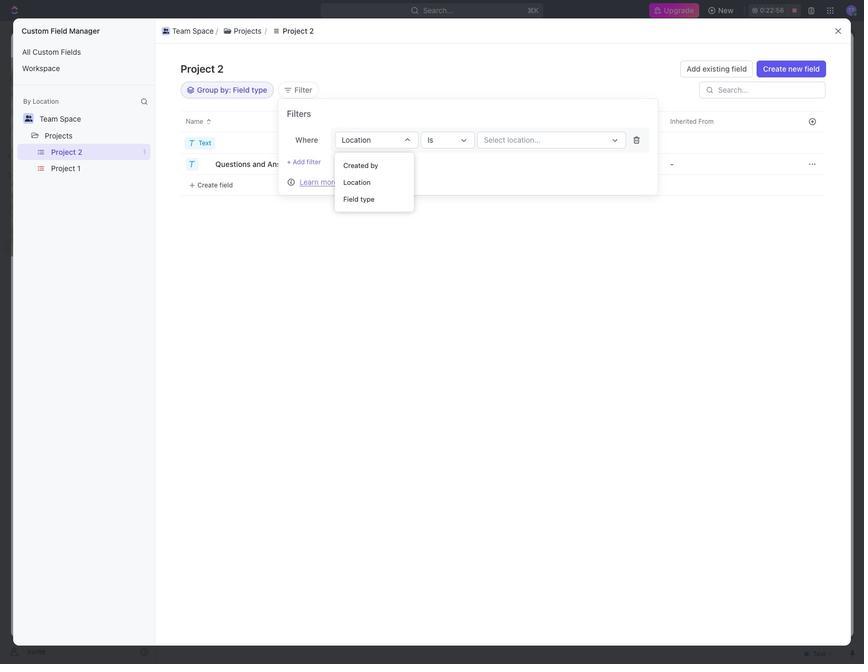 Task type: vqa. For each thing, say whether or not it's contained in the screenshot.
Team
yes



Task type: describe. For each thing, give the bounding box(es) containing it.
field for create new field
[[805, 64, 821, 73]]

1 horizontal spatial project 2 link
[[278, 27, 325, 40]]

field type
[[344, 195, 375, 203]]

cell inside questions and answers 'row group'
[[155, 154, 182, 175]]

17
[[709, 40, 715, 48]]

custom field manager
[[22, 26, 100, 35]]

list
[[237, 97, 249, 106]]

inbox link
[[4, 69, 153, 86]]

1 horizontal spatial user group image
[[56, 41, 64, 47]]

this
[[659, 100, 670, 108]]

1 vertical spatial projects button
[[40, 127, 77, 144]]

changed status from complete
[[628, 176, 698, 192]]

0 horizontal spatial add
[[283, 149, 295, 157]]

0 horizontal spatial field
[[51, 26, 67, 35]]

add existing field button
[[681, 61, 754, 77]]

all
[[22, 47, 31, 56]]

inherited from
[[671, 118, 714, 125]]

answers inside "button"
[[268, 159, 297, 168]]

inbox
[[25, 73, 44, 82]]

space down manager
[[90, 40, 111, 48]]

assignees button
[[426, 121, 475, 134]]

1 for task 1
[[230, 183, 234, 192]]

eloisefrancis23@gmail.
[[697, 134, 769, 142]]

nov
[[695, 40, 707, 48]]

in
[[196, 149, 202, 157]]

inherited
[[671, 118, 697, 125]]

created this task
[[633, 100, 685, 108]]

team down by location
[[40, 114, 58, 123]]

questions and answers inside custom fields element
[[96, 522, 176, 531]]

1 horizontal spatial 1
[[143, 148, 146, 156]]

0 vertical spatial location
[[33, 97, 59, 105]]

add for top add task button
[[789, 67, 803, 76]]

field for add existing field
[[732, 64, 747, 73]]

com
[[622, 134, 769, 150]]

project inside "button"
[[51, 164, 75, 173]]

you
[[622, 201, 633, 209]]

project 2 inside button
[[283, 26, 314, 35]]

created for created on nov 17
[[661, 40, 684, 48]]

gantt
[[358, 97, 377, 106]]

create field
[[198, 181, 233, 189]]

grid containing questions and answers
[[155, 111, 826, 638]]

status inside changed status from complete
[[663, 176, 681, 184]]

0 vertical spatial custom
[[22, 26, 49, 35]]

1 changed from the top
[[635, 117, 661, 125]]

complete
[[630, 184, 659, 192]]

0 vertical spatial add task
[[789, 67, 821, 76]]

create new field
[[764, 64, 821, 73]]

0 horizontal spatial team space link
[[70, 40, 111, 48]]

filters
[[362, 177, 381, 186]]

eloisefrancis23@gmail. com
[[622, 134, 769, 150]]

create field button
[[185, 179, 237, 192]]

filter
[[295, 85, 313, 94]]

4 changed from the top
[[635, 201, 661, 209]]

all custom fields
[[22, 47, 81, 56]]

list containing project 2
[[13, 144, 155, 177]]

home link
[[4, 51, 153, 68]]

user group image for the rightmost team space link
[[167, 31, 174, 36]]

board
[[197, 97, 217, 106]]

create for create new field
[[764, 64, 787, 73]]

1 horizontal spatial team space link
[[164, 27, 221, 40]]

existing
[[703, 64, 730, 73]]

0:22:56
[[761, 6, 785, 14]]

list containing all custom fields
[[13, 44, 155, 76]]

- row group
[[340, 133, 800, 196]]

project inside button
[[283, 26, 308, 35]]

search button
[[684, 95, 725, 109]]

0 horizontal spatial project 2 link
[[160, 40, 191, 48]]

created
[[635, 100, 658, 108]]

to
[[706, 117, 714, 125]]

1 vertical spatial add task button
[[270, 147, 315, 159]]

favorites button
[[4, 151, 40, 163]]

and inside "button"
[[253, 159, 266, 168]]

subtasks
[[122, 467, 159, 476]]

1 horizontal spatial field
[[344, 195, 359, 203]]

team down manager
[[70, 40, 88, 48]]

field inside questions and answers 'row group'
[[220, 181, 233, 189]]

upgrade link
[[650, 3, 700, 18]]

you changed status from
[[622, 201, 698, 209]]

by
[[371, 161, 379, 169]]

docs
[[25, 91, 43, 100]]

home
[[25, 55, 45, 64]]

4 status from the top
[[663, 201, 681, 209]]

4 from from the top
[[683, 201, 697, 209]]

invite
[[27, 647, 46, 656]]

watcher:
[[669, 134, 695, 142]]

added watcher:
[[647, 134, 697, 142]]

projects link
[[228, 27, 271, 40]]

questions and answers row group
[[155, 133, 366, 196]]

all custom fields button
[[17, 44, 151, 60]]

search
[[698, 97, 722, 106]]

learn more about filters link
[[300, 177, 381, 186]]

create new field button
[[757, 61, 827, 77]]

1 from from the top
[[683, 117, 697, 125]]

list containing team space
[[160, 25, 831, 37]]

name row
[[155, 111, 340, 132]]

team up the / project 2
[[177, 29, 195, 38]]

on
[[686, 40, 693, 48]]

customize
[[775, 97, 812, 106]]

0 horizontal spatial task
[[212, 183, 228, 192]]

from inside changed status from complete
[[683, 176, 697, 184]]

docs link
[[4, 87, 153, 104]]

user group image
[[163, 28, 169, 33]]

projects for rightmost the "projects" button
[[234, 26, 262, 35]]

fields
[[61, 47, 81, 56]]

2 column header from the left
[[762, 111, 800, 132]]

project 1
[[51, 164, 81, 173]]

clickbot
[[622, 134, 647, 142]]

progress
[[204, 149, 238, 157]]

projects for projects link
[[241, 29, 269, 38]]

space right user group image
[[193, 26, 214, 35]]

dashboards
[[25, 109, 66, 118]]

workspace button
[[17, 60, 151, 76]]

1 changed status from from the top
[[633, 117, 698, 125]]



Task type: locate. For each thing, give the bounding box(es) containing it.
task
[[672, 100, 685, 108]]

/
[[223, 29, 226, 38], [273, 29, 275, 38], [154, 40, 156, 48]]

field right new
[[805, 64, 821, 73]]

location up created by at the left top
[[342, 135, 371, 144]]

changed status from up changed status from complete
[[633, 159, 698, 167]]

Search... text field
[[719, 86, 820, 94]]

2 horizontal spatial task
[[805, 67, 821, 76]]

0 horizontal spatial add task button
[[270, 147, 315, 159]]

inherited from row
[[340, 111, 800, 132]]

status down -
[[663, 176, 681, 184]]

hide for hide button
[[547, 123, 561, 131]]

user group image inside team space link
[[167, 31, 174, 36]]

press space to select this row. row
[[340, 133, 800, 154], [155, 154, 340, 175], [340, 154, 800, 175], [340, 175, 800, 196]]

2 vertical spatial 1
[[230, 183, 234, 192]]

0 vertical spatial list
[[160, 25, 831, 37]]

2
[[310, 26, 314, 35], [317, 29, 322, 38], [187, 40, 191, 48], [218, 63, 224, 75], [233, 63, 242, 80], [78, 148, 82, 157], [250, 149, 254, 157]]

created by
[[344, 161, 379, 169]]

status up changed status from complete
[[663, 159, 681, 167]]

created up about
[[344, 161, 369, 169]]

1 horizontal spatial team space button
[[160, 25, 216, 37]]

task
[[805, 67, 821, 76], [297, 149, 311, 157], [212, 183, 228, 192]]

spaces
[[8, 171, 31, 179]]

add task button down where
[[270, 147, 315, 159]]

2 vertical spatial task
[[212, 183, 228, 192]]

task sidebar content section
[[601, 57, 822, 638]]

press space to select this row. row containing -
[[340, 154, 800, 175]]

add task down where
[[283, 149, 311, 157]]

1 vertical spatial questions and answers
[[96, 522, 176, 531]]

hide inside button
[[547, 123, 561, 131]]

location inside dropdown button
[[342, 135, 371, 144]]

create for create field
[[198, 181, 218, 189]]

0 horizontal spatial projects button
[[40, 127, 77, 144]]

2 status from the top
[[663, 159, 681, 167]]

0 horizontal spatial user group image
[[11, 207, 19, 213]]

0 horizontal spatial created
[[344, 161, 369, 169]]

questions
[[216, 159, 251, 168], [96, 522, 130, 531]]

1 status from the top
[[663, 117, 681, 125]]

0 horizontal spatial questions
[[96, 522, 130, 531]]

status down changed status from complete
[[663, 201, 681, 209]]

1 vertical spatial location
[[342, 135, 371, 144]]

project 1 button
[[46, 160, 151, 177]]

from down "eloisefrancis23@gmail. com"
[[683, 176, 697, 184]]

0 vertical spatial team space button
[[160, 25, 216, 37]]

add for add existing field button
[[687, 64, 701, 73]]

location button
[[335, 132, 419, 149]]

3 status from the top
[[663, 176, 681, 184]]

add inside add existing field button
[[687, 64, 701, 73]]

text button
[[185, 137, 216, 149]]

add left existing
[[687, 64, 701, 73]]

1 horizontal spatial questions
[[216, 159, 251, 168]]

team space
[[172, 26, 214, 35], [177, 29, 219, 38], [70, 40, 111, 48], [40, 114, 81, 123]]

2 from from the top
[[683, 159, 697, 167]]

0 vertical spatial changed status from
[[633, 117, 698, 125]]

1 vertical spatial field
[[344, 195, 359, 203]]

1 horizontal spatial add task
[[789, 67, 821, 76]]

1 inside "button"
[[77, 164, 81, 173]]

0 horizontal spatial column header
[[155, 111, 182, 132]]

questions and answers
[[216, 159, 297, 168], [96, 522, 176, 531]]

changed left -
[[635, 159, 661, 167]]

task right new
[[805, 67, 821, 76]]

project 2 link right projects link
[[278, 27, 325, 40]]

team space button up the / project 2
[[160, 25, 216, 37]]

tree inside "sidebar" navigation
[[4, 183, 153, 326]]

create inside questions and answers 'row group'
[[198, 181, 218, 189]]

project 2 link
[[278, 27, 325, 40], [160, 40, 191, 48]]

from right -
[[683, 159, 697, 167]]

created for created by
[[344, 161, 369, 169]]

calendar link
[[267, 95, 300, 109]]

add task up customize
[[789, 67, 821, 76]]

2 horizontal spatial /
[[273, 29, 275, 38]]

1 horizontal spatial /
[[223, 29, 226, 38]]

hide inside dropdown button
[[740, 97, 756, 106]]

3 from from the top
[[683, 176, 697, 184]]

0:22:56 button
[[750, 4, 802, 17]]

0 vertical spatial field
[[51, 26, 67, 35]]

user group image down spaces
[[11, 207, 19, 213]]

0 horizontal spatial questions and answers
[[96, 522, 176, 531]]

1 horizontal spatial field
[[732, 64, 747, 73]]

⌘k
[[528, 6, 540, 15]]

field
[[51, 26, 67, 35], [344, 195, 359, 203]]

tree
[[4, 183, 153, 326]]

user group image for tree at the top of page inside the "sidebar" navigation
[[11, 207, 19, 213]]

1 horizontal spatial created
[[661, 40, 684, 48]]

-
[[671, 159, 674, 168]]

cell
[[340, 133, 445, 154], [445, 133, 551, 154], [551, 133, 656, 154], [656, 133, 762, 154], [762, 133, 800, 154], [800, 133, 826, 154], [155, 154, 182, 175], [445, 154, 551, 175], [551, 154, 656, 175], [762, 154, 800, 175], [340, 175, 445, 196], [445, 175, 551, 196], [551, 175, 656, 196], [656, 175, 762, 196], [762, 175, 800, 196], [800, 175, 826, 196]]

/ project 2
[[154, 40, 191, 48]]

create down "in"
[[198, 181, 218, 189]]

1 vertical spatial team space button
[[35, 110, 86, 127]]

team right user group image
[[172, 26, 191, 35]]

column header left name
[[155, 111, 182, 132]]

0 horizontal spatial create
[[198, 181, 218, 189]]

1 vertical spatial custom
[[33, 47, 59, 56]]

more
[[321, 177, 338, 186]]

where
[[296, 135, 318, 144]]

from
[[683, 117, 697, 125], [683, 159, 697, 167], [683, 176, 697, 184], [683, 201, 697, 209]]

0 horizontal spatial add task
[[283, 149, 311, 157]]

2 vertical spatial user group image
[[11, 207, 19, 213]]

created on nov 17
[[661, 40, 715, 48]]

from left the from
[[683, 117, 697, 125]]

2 vertical spatial location
[[344, 178, 371, 186]]

projects
[[234, 26, 262, 35], [241, 29, 269, 38], [45, 131, 73, 140]]

field right existing
[[732, 64, 747, 73]]

1 horizontal spatial add
[[687, 64, 701, 73]]

grid
[[155, 111, 826, 638]]

1 vertical spatial 1
[[77, 164, 81, 173]]

0 horizontal spatial and
[[132, 522, 145, 531]]

gantt link
[[356, 95, 377, 109]]

hide
[[740, 97, 756, 106], [547, 123, 561, 131]]

3 changed from the top
[[635, 176, 661, 184]]

space down the docs link
[[60, 114, 81, 123]]

share
[[726, 40, 746, 48]]

0 horizontal spatial /
[[154, 40, 156, 48]]

0 horizontal spatial 1
[[77, 164, 81, 173]]

user group image up the / project 2
[[167, 31, 174, 36]]

favorites
[[8, 153, 36, 161]]

by
[[23, 97, 31, 105]]

team space button down by location
[[35, 110, 86, 127]]

create left new
[[764, 64, 787, 73]]

created left on
[[661, 40, 684, 48]]

new button
[[704, 2, 741, 19]]

search...
[[424, 6, 454, 15]]

task 1
[[212, 183, 234, 192]]

2 horizontal spatial add
[[789, 67, 803, 76]]

1 vertical spatial answers
[[147, 522, 176, 531]]

2 changed status from from the top
[[633, 159, 698, 167]]

1 vertical spatial list
[[13, 44, 155, 76]]

text
[[199, 139, 212, 147]]

about
[[340, 177, 360, 186]]

by location
[[23, 97, 59, 105]]

task down "progress"
[[212, 183, 228, 192]]

status
[[663, 117, 681, 125], [663, 159, 681, 167], [663, 176, 681, 184], [663, 201, 681, 209]]

0 vertical spatial created
[[661, 40, 684, 48]]

1 horizontal spatial create
[[764, 64, 787, 73]]

list
[[160, 25, 831, 37], [13, 44, 155, 76], [13, 144, 155, 177]]

press space to select this row. row inside questions and answers 'row group'
[[155, 154, 340, 175]]

1 vertical spatial task
[[297, 149, 311, 157]]

1 horizontal spatial answers
[[268, 159, 297, 168]]

questions and answers inside "button"
[[216, 159, 297, 168]]

changed up 'complete'
[[635, 176, 661, 184]]

field left type
[[344, 195, 359, 203]]

type
[[361, 195, 375, 203]]

space left projects link
[[197, 29, 219, 38]]

hide up the "-" row group
[[547, 123, 561, 131]]

custom fields element
[[76, 516, 530, 564]]

new
[[719, 6, 734, 15]]

1 vertical spatial created
[[344, 161, 369, 169]]

2 horizontal spatial 1
[[230, 183, 234, 192]]

in progress
[[196, 149, 238, 157]]

added
[[649, 134, 668, 142]]

add
[[687, 64, 701, 73], [789, 67, 803, 76], [283, 149, 295, 157]]

answers
[[268, 159, 297, 168], [147, 522, 176, 531]]

1
[[143, 148, 146, 156], [77, 164, 81, 173], [230, 183, 234, 192]]

user group image
[[167, 31, 174, 36], [56, 41, 64, 47], [11, 207, 19, 213]]

field up all custom fields
[[51, 26, 67, 35]]

table link
[[318, 95, 338, 109]]

0 vertical spatial create
[[764, 64, 787, 73]]

status up added watcher:
[[663, 117, 681, 125]]

0 vertical spatial add task button
[[782, 64, 827, 81]]

1 horizontal spatial questions and answers
[[216, 159, 297, 168]]

0 horizontal spatial field
[[220, 181, 233, 189]]

add up task 1 link
[[283, 149, 295, 157]]

questions inside "button"
[[216, 159, 251, 168]]

custom up workspace
[[33, 47, 59, 56]]

changed down created
[[635, 117, 661, 125]]

questions and answers button
[[214, 156, 304, 173]]

user group image down custom field manager
[[56, 41, 64, 47]]

add task button up customize
[[782, 64, 827, 81]]

learn more about filters
[[300, 177, 381, 186]]

new
[[789, 64, 803, 73]]

row group
[[800, 133, 826, 196]]

field down "progress"
[[220, 181, 233, 189]]

manager
[[69, 26, 100, 35]]

0 vertical spatial questions and answers
[[216, 159, 297, 168]]

customize button
[[761, 95, 815, 109]]

project 2 link down user group image
[[160, 40, 191, 48]]

1 vertical spatial changed status from
[[633, 159, 698, 167]]

1 vertical spatial hide
[[547, 123, 561, 131]]

learn
[[300, 177, 319, 186]]

column header down customize button
[[762, 111, 800, 132]]

1 vertical spatial questions
[[96, 522, 130, 531]]

2 horizontal spatial field
[[805, 64, 821, 73]]

table
[[320, 97, 338, 106]]

add task
[[789, 67, 821, 76], [283, 149, 311, 157]]

share button
[[719, 36, 752, 53]]

0 horizontal spatial team space button
[[35, 110, 86, 127]]

from down changed status from complete
[[683, 201, 697, 209]]

0 horizontal spatial hide
[[547, 123, 561, 131]]

location
[[33, 97, 59, 105], [342, 135, 371, 144], [344, 178, 371, 186]]

changed status from down this
[[633, 117, 698, 125]]

answers inside custom fields element
[[147, 522, 176, 531]]

hide button
[[543, 121, 565, 134]]

task 1 link
[[210, 180, 365, 195]]

Search tasks... text field
[[734, 120, 839, 135]]

0 vertical spatial task
[[805, 67, 821, 76]]

1 horizontal spatial column header
[[762, 111, 800, 132]]

team
[[172, 26, 191, 35], [177, 29, 195, 38], [70, 40, 88, 48], [40, 114, 58, 123]]

add existing field
[[687, 64, 747, 73]]

dashboards link
[[4, 105, 153, 122]]

changed down 'complete'
[[635, 201, 661, 209]]

assignees
[[439, 123, 470, 131]]

task down where
[[297, 149, 311, 157]]

2 inside button
[[310, 26, 314, 35]]

team space button
[[160, 25, 216, 37], [35, 110, 86, 127]]

location up dashboards
[[33, 97, 59, 105]]

subtasks button
[[118, 462, 163, 481]]

2 vertical spatial list
[[13, 144, 155, 177]]

project 2 button
[[267, 25, 319, 37]]

0 vertical spatial and
[[253, 159, 266, 168]]

0 vertical spatial questions
[[216, 159, 251, 168]]

1 vertical spatial create
[[198, 181, 218, 189]]

sidebar navigation
[[0, 21, 158, 665]]

1 horizontal spatial and
[[253, 159, 266, 168]]

questions inside custom fields element
[[96, 522, 130, 531]]

0 vertical spatial projects button
[[218, 25, 267, 37]]

press space to select this row. row containing questions and answers
[[155, 154, 340, 175]]

changed inside changed status from complete
[[635, 176, 661, 184]]

field
[[732, 64, 747, 73], [805, 64, 821, 73], [220, 181, 233, 189]]

hide button
[[727, 95, 759, 109]]

and inside custom fields element
[[132, 522, 145, 531]]

hide for hide dropdown button
[[740, 97, 756, 106]]

user group image inside tree
[[11, 207, 19, 213]]

filter button
[[278, 82, 319, 99]]

1 horizontal spatial projects button
[[218, 25, 267, 37]]

0 vertical spatial answers
[[268, 159, 297, 168]]

upgrade
[[664, 6, 694, 15]]

1 horizontal spatial hide
[[740, 97, 756, 106]]

0 vertical spatial user group image
[[167, 31, 174, 36]]

list link
[[235, 95, 249, 109]]

column header
[[155, 111, 182, 132], [762, 111, 800, 132]]

1 column header from the left
[[155, 111, 182, 132]]

custom
[[22, 26, 49, 35], [33, 47, 59, 56]]

team inside "list"
[[172, 26, 191, 35]]

Edit task name text field
[[76, 310, 530, 330]]

1 vertical spatial and
[[132, 522, 145, 531]]

hide down search... text box
[[740, 97, 756, 106]]

1 vertical spatial user group image
[[56, 41, 64, 47]]

custom inside button
[[33, 47, 59, 56]]

1 vertical spatial add task
[[283, 149, 311, 157]]

2 changed from the top
[[635, 159, 661, 167]]

custom up all
[[22, 26, 49, 35]]

2 horizontal spatial user group image
[[167, 31, 174, 36]]

1 for project 1
[[77, 164, 81, 173]]

0 horizontal spatial answers
[[147, 522, 176, 531]]

workspace
[[22, 64, 60, 73]]

1 horizontal spatial add task button
[[782, 64, 827, 81]]

0 vertical spatial 1
[[143, 148, 146, 156]]

add up customize
[[789, 67, 803, 76]]

and
[[253, 159, 266, 168], [132, 522, 145, 531]]

location up field type at the left of page
[[344, 178, 371, 186]]

1 horizontal spatial task
[[297, 149, 311, 157]]

0 vertical spatial hide
[[740, 97, 756, 106]]



